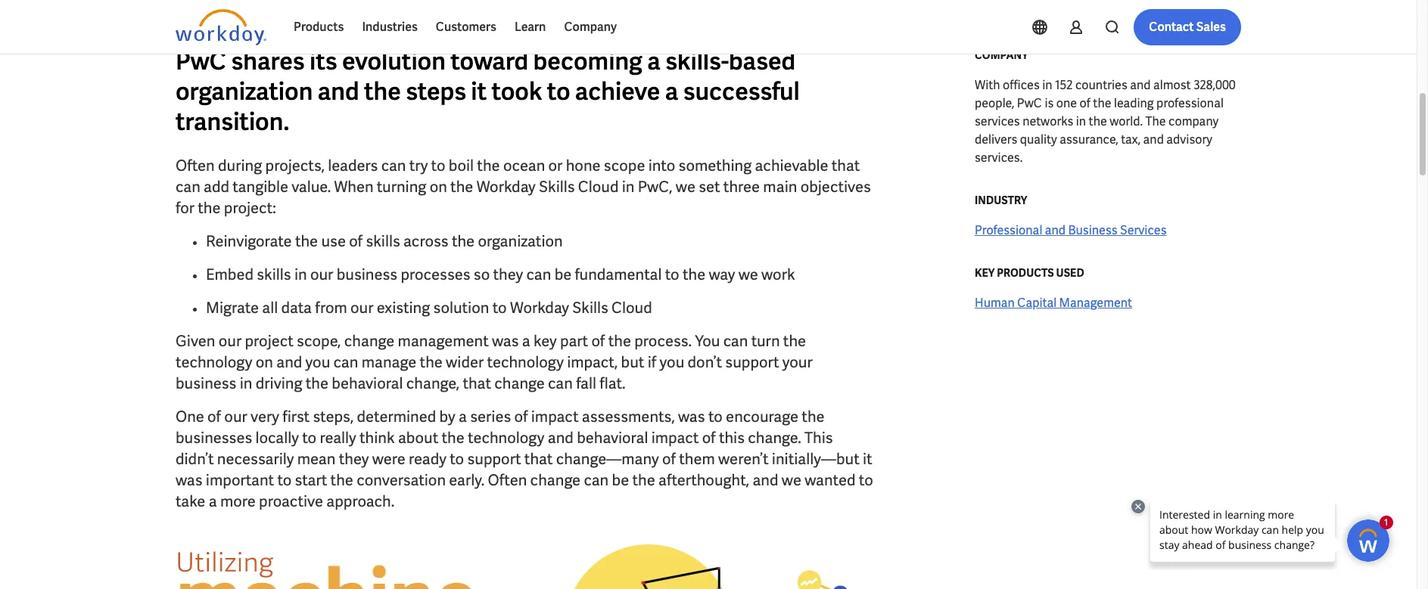 Task type: describe. For each thing, give the bounding box(es) containing it.
pwc inside with offices in 152 countries and almost 328,000 people, pwc is one of the leading professional services networks in the world. the company delivers quality assurance, tax, and advisory services.
[[1017, 95, 1042, 111]]

were
[[372, 450, 406, 469]]

your
[[783, 353, 813, 372]]

sales
[[1197, 19, 1226, 35]]

to up the this
[[708, 407, 723, 427]]

1 vertical spatial cloud
[[612, 298, 652, 318]]

the up 'change,'
[[420, 353, 443, 372]]

utilizing machine learning image
[[176, 525, 874, 590]]

change.
[[748, 428, 802, 448]]

and inside given our project scope, change management was a key part of the process. you can turn the technology on and you can manage the wider technology impact, but if you don't support your business in driving the behavioral change, that change can fall flat.
[[276, 353, 302, 372]]

workday inside often during projects, leaders can try to boil the ocean or hone scope into something achievable that can add tangible value. when turning on the workday skills cloud in pwc, we set three main objectives for the project:
[[477, 177, 536, 197]]

try
[[409, 156, 428, 176]]

tax,
[[1121, 132, 1141, 148]]

one
[[176, 407, 204, 427]]

pwc inside pwc shares its evolution toward becoming a skills-based organization and the steps it took to achieve a successful transition.
[[176, 45, 226, 77]]

0 horizontal spatial impact
[[531, 407, 579, 427]]

we inside one of our very first steps, determined by a series of impact assessments, was to encourage the businesses locally to really think about the technology and behavioral impact of this change. this didn't necessarily mean they were ready to support that change—many of them weren't initially—but it was important to start the conversation early. often change can be the afterthought, and we wanted to take a more proactive approach.
[[782, 471, 802, 491]]

2 vertical spatial was
[[176, 471, 203, 491]]

for
[[176, 198, 195, 218]]

can right so
[[527, 265, 551, 285]]

of left the this
[[702, 428, 716, 448]]

scope,
[[297, 332, 341, 351]]

company
[[975, 48, 1029, 62]]

a right achieve
[[665, 76, 679, 107]]

but
[[621, 353, 645, 372]]

professional
[[1157, 95, 1224, 111]]

manage
[[362, 353, 417, 372]]

really
[[320, 428, 356, 448]]

wider
[[446, 353, 484, 372]]

1 horizontal spatial they
[[493, 265, 523, 285]]

migrate all data from our existing solution to workday skills cloud
[[206, 298, 652, 318]]

contact sales link
[[1134, 9, 1242, 45]]

often during projects, leaders can try to boil the ocean or hone scope into something achievable that can add tangible value. when turning on the workday skills cloud in pwc, we set three main objectives for the project:
[[176, 156, 871, 218]]

from
[[315, 298, 347, 318]]

a right by
[[459, 407, 467, 427]]

mean
[[297, 450, 336, 469]]

is
[[1045, 95, 1054, 111]]

1 you from the left
[[306, 353, 330, 372]]

technology inside one of our very first steps, determined by a series of impact assessments, was to encourage the businesses locally to really think about the technology and behavioral impact of this change. this didn't necessarily mean they were ready to support that change—many of them weren't initially—but it was important to start the conversation early. often change can be the afterthought, and we wanted to take a more proactive approach.
[[468, 428, 545, 448]]

turn
[[752, 332, 780, 351]]

skills inside often during projects, leaders can try to boil the ocean or hone scope into something achievable that can add tangible value. when turning on the workday skills cloud in pwc, we set three main objectives for the project:
[[539, 177, 575, 197]]

to right 'wanted'
[[859, 471, 873, 491]]

the up the "approach."
[[331, 471, 353, 491]]

we inside often during projects, leaders can try to boil the ocean or hone scope into something achievable that can add tangible value. when turning on the workday skills cloud in pwc, we set three main objectives for the project:
[[676, 177, 696, 197]]

the down add
[[198, 198, 221, 218]]

support inside one of our very first steps, determined by a series of impact assessments, was to encourage the businesses locally to really think about the technology and behavioral impact of this change. this didn't necessarily mean they were ready to support that change—many of them weren't initially—but it was important to start the conversation early. often change can be the afterthought, and we wanted to take a more proactive approach.
[[467, 450, 521, 469]]

the up steps,
[[306, 374, 329, 394]]

cloud inside often during projects, leaders can try to boil the ocean or hone scope into something achievable that can add tangible value. when turning on the workday skills cloud in pwc, we set three main objectives for the project:
[[578, 177, 619, 197]]

it inside one of our very first steps, determined by a series of impact assessments, was to encourage the businesses locally to really think about the technology and behavioral impact of this change. this didn't necessarily mean they were ready to support that change—many of them weren't initially—but it was important to start the conversation early. often change can be the afterthought, and we wanted to take a more proactive approach.
[[863, 450, 873, 469]]

approach.
[[326, 492, 395, 512]]

driving
[[256, 374, 302, 394]]

products button
[[285, 9, 353, 45]]

reinvigorate
[[206, 232, 292, 251]]

to up proactive
[[277, 471, 292, 491]]

2 you from the left
[[660, 353, 685, 372]]

in up assurance,
[[1076, 114, 1086, 129]]

countries
[[1076, 77, 1128, 93]]

in up data
[[294, 265, 307, 285]]

to up mean
[[302, 428, 317, 448]]

capital
[[1018, 295, 1057, 311]]

technology down given
[[176, 353, 252, 372]]

our up from
[[310, 265, 333, 285]]

can left fall
[[548, 374, 573, 394]]

took
[[492, 76, 542, 107]]

locally
[[256, 428, 299, 448]]

was inside given our project scope, change management was a key part of the process. you can turn the technology on and you can manage the wider technology impact, but if you don't support your business in driving the behavioral change, that change can fall flat.
[[492, 332, 519, 351]]

key products used
[[975, 266, 1085, 280]]

our inside given our project scope, change management was a key part of the process. you can turn the technology on and you can manage the wider technology impact, but if you don't support your business in driving the behavioral change, that change can fall flat.
[[219, 332, 242, 351]]

a inside given our project scope, change management was a key part of the process. you can turn the technology on and you can manage the wider technology impact, but if you don't support your business in driving the behavioral change, that change can fall flat.
[[522, 332, 531, 351]]

very
[[251, 407, 279, 427]]

and down weren't
[[753, 471, 779, 491]]

1 vertical spatial skills
[[573, 298, 609, 318]]

one of our very first steps, determined by a series of impact assessments, was to encourage the businesses locally to really think about the technology and behavioral impact of this change. this didn't necessarily mean they were ready to support that change—many of them weren't initially—but it was important to start the conversation early. often change can be the afterthought, and we wanted to take a more proactive approach.
[[176, 407, 873, 512]]

delivers
[[975, 132, 1018, 148]]

main
[[763, 177, 797, 197]]

0 horizontal spatial be
[[555, 265, 572, 285]]

business
[[1069, 223, 1118, 238]]

of right series on the bottom left of page
[[514, 407, 528, 427]]

this
[[719, 428, 745, 448]]

during
[[218, 156, 262, 176]]

with
[[975, 77, 1001, 93]]

evolution
[[342, 45, 446, 77]]

data
[[281, 298, 312, 318]]

offices
[[1003, 77, 1040, 93]]

conversation
[[357, 471, 446, 491]]

migrate
[[206, 298, 259, 318]]

something
[[679, 156, 752, 176]]

be inside one of our very first steps, determined by a series of impact assessments, was to encourage the businesses locally to really think about the technology and behavioral impact of this change. this didn't necessarily mean they were ready to support that change—many of them weren't initially—but it was important to start the conversation early. often change can be the afterthought, and we wanted to take a more proactive approach.
[[612, 471, 629, 491]]

to down embed skills in our business processes so they can be fundamental to the way we work
[[493, 298, 507, 318]]

professional and business services link
[[975, 222, 1167, 240]]

add
[[204, 177, 229, 197]]

the right boil
[[477, 156, 500, 176]]

successful
[[683, 76, 800, 107]]

flat.
[[600, 374, 626, 394]]

projects,
[[265, 156, 325, 176]]

leaders
[[328, 156, 378, 176]]

0 horizontal spatial skills
[[257, 265, 291, 285]]

impact,
[[567, 353, 618, 372]]

project:
[[224, 198, 276, 218]]

key
[[975, 266, 995, 280]]

customers button
[[427, 9, 506, 45]]

value.
[[292, 177, 331, 197]]

contact
[[1149, 19, 1194, 35]]

the up but
[[608, 332, 631, 351]]

hone
[[566, 156, 601, 176]]

can up turning
[[381, 156, 406, 176]]

embed skills in our business processes so they can be fundamental to the way we work
[[206, 265, 795, 285]]

proactive
[[259, 492, 323, 512]]

almost
[[1154, 77, 1191, 93]]

given
[[176, 332, 215, 351]]

industry
[[975, 194, 1028, 207]]

them
[[679, 450, 715, 469]]

wanted
[[805, 471, 856, 491]]

business inside given our project scope, change management was a key part of the process. you can turn the technology on and you can manage the wider technology impact, but if you don't support your business in driving the behavioral change, that change can fall flat.
[[176, 374, 237, 394]]

0 vertical spatial skills
[[366, 232, 400, 251]]

advisory
[[1167, 132, 1213, 148]]

scope
[[604, 156, 645, 176]]

think
[[360, 428, 395, 448]]

a right take
[[209, 492, 217, 512]]

go to the homepage image
[[176, 9, 266, 45]]

didn't
[[176, 450, 214, 469]]

with offices in 152 countries and almost 328,000 people, pwc is one of the leading professional services networks in the world. the company delivers quality assurance, tax, and advisory services.
[[975, 77, 1236, 166]]

the down countries
[[1093, 95, 1112, 111]]

a left 'skills-'
[[647, 45, 661, 77]]

and inside pwc shares its evolution toward becoming a skills-based organization and the steps it took to achieve a successful transition.
[[318, 76, 359, 107]]

afterthought,
[[659, 471, 750, 491]]

assurance,
[[1060, 132, 1119, 148]]



Task type: locate. For each thing, give the bounding box(es) containing it.
was up take
[[176, 471, 203, 491]]

to right try
[[431, 156, 446, 176]]

152
[[1055, 77, 1073, 93]]

0 vertical spatial workday
[[477, 177, 536, 197]]

you
[[695, 332, 720, 351]]

company
[[1169, 114, 1219, 129]]

2 horizontal spatial we
[[782, 471, 802, 491]]

the left use
[[295, 232, 318, 251]]

you
[[306, 353, 330, 372], [660, 353, 685, 372]]

achieve
[[575, 76, 660, 107]]

1 horizontal spatial you
[[660, 353, 685, 372]]

by
[[440, 407, 456, 427]]

our right from
[[351, 298, 374, 318]]

services
[[975, 114, 1020, 129]]

given our project scope, change management was a key part of the process. you can turn the technology on and you can manage the wider technology impact, but if you don't support your business in driving the behavioral change, that change can fall flat.
[[176, 332, 813, 394]]

and left business
[[1045, 223, 1066, 238]]

that down 'wider' on the bottom of page
[[463, 374, 491, 394]]

0 horizontal spatial it
[[471, 76, 487, 107]]

a left key
[[522, 332, 531, 351]]

products
[[997, 266, 1054, 280]]

they inside one of our very first steps, determined by a series of impact assessments, was to encourage the businesses locally to really think about the technology and behavioral impact of this change. this didn't necessarily mean they were ready to support that change—many of them weren't initially—but it was important to start the conversation early. often change can be the afterthought, and we wanted to take a more proactive approach.
[[339, 450, 369, 469]]

can up for on the top left of page
[[176, 177, 200, 197]]

pwc,
[[638, 177, 673, 197]]

2 vertical spatial change
[[530, 471, 581, 491]]

can
[[381, 156, 406, 176], [176, 177, 200, 197], [527, 265, 551, 285], [723, 332, 748, 351], [334, 353, 358, 372], [548, 374, 573, 394], [584, 471, 609, 491]]

pwc left shares
[[176, 45, 226, 77]]

business up one
[[176, 374, 237, 394]]

and up leading
[[1130, 77, 1151, 93]]

human capital management link
[[975, 294, 1133, 313]]

on inside given our project scope, change management was a key part of the process. you can turn the technology on and you can manage the wider technology impact, but if you don't support your business in driving the behavioral change, that change can fall flat.
[[256, 353, 273, 372]]

of up impact,
[[592, 332, 605, 351]]

1 horizontal spatial pwc
[[1017, 95, 1042, 111]]

0 horizontal spatial we
[[676, 177, 696, 197]]

often inside one of our very first steps, determined by a series of impact assessments, was to encourage the businesses locally to really think about the technology and behavioral impact of this change. this didn't necessarily mean they were ready to support that change—many of them weren't initially—but it was important to start the conversation early. often change can be the afterthought, and we wanted to take a more proactive approach.
[[488, 471, 527, 491]]

you down scope,
[[306, 353, 330, 372]]

it inside pwc shares its evolution toward becoming a skills-based organization and the steps it took to achieve a successful transition.
[[471, 76, 487, 107]]

1 vertical spatial often
[[488, 471, 527, 491]]

often right early.
[[488, 471, 527, 491]]

necessarily
[[217, 450, 294, 469]]

cloud down fundamental
[[612, 298, 652, 318]]

project
[[245, 332, 294, 351]]

turning
[[377, 177, 426, 197]]

the down change—many
[[632, 471, 655, 491]]

0 horizontal spatial business
[[176, 374, 237, 394]]

1 horizontal spatial it
[[863, 450, 873, 469]]

1 vertical spatial impact
[[652, 428, 699, 448]]

management
[[398, 332, 489, 351]]

2 vertical spatial that
[[524, 450, 553, 469]]

professional
[[975, 223, 1043, 238]]

skills down 'or' at the top left of the page
[[539, 177, 575, 197]]

of inside given our project scope, change management was a key part of the process. you can turn the technology on and you can manage the wider technology impact, but if you don't support your business in driving the behavioral change, that change can fall flat.
[[592, 332, 605, 351]]

can down change—many
[[584, 471, 609, 491]]

determined
[[357, 407, 436, 427]]

1 horizontal spatial on
[[430, 177, 447, 197]]

change inside one of our very first steps, determined by a series of impact assessments, was to encourage the businesses locally to really think about the technology and behavioral impact of this change. this didn't necessarily mean they were ready to support that change—many of them weren't initially—but it was important to start the conversation early. often change can be the afterthought, and we wanted to take a more proactive approach.
[[530, 471, 581, 491]]

in inside given our project scope, change management was a key part of the process. you can turn the technology on and you can manage the wider technology impact, but if you don't support your business in driving the behavioral change, that change can fall flat.
[[240, 374, 252, 394]]

the down by
[[442, 428, 465, 448]]

0 vertical spatial behavioral
[[332, 374, 403, 394]]

1 horizontal spatial impact
[[652, 428, 699, 448]]

often up add
[[176, 156, 215, 176]]

the inside pwc shares its evolution toward becoming a skills-based organization and the steps it took to achieve a successful transition.
[[364, 76, 401, 107]]

based
[[729, 45, 796, 77]]

they
[[493, 265, 523, 285], [339, 450, 369, 469]]

pwc
[[176, 45, 226, 77], [1017, 95, 1042, 111]]

the
[[1146, 114, 1166, 129]]

the right across
[[452, 232, 475, 251]]

0 horizontal spatial they
[[339, 450, 369, 469]]

professional and business services
[[975, 223, 1167, 238]]

behavioral down manage
[[332, 374, 403, 394]]

on down project at the bottom of the page
[[256, 353, 273, 372]]

2 horizontal spatial that
[[832, 156, 860, 176]]

1 vertical spatial pwc
[[1017, 95, 1042, 111]]

in left driving
[[240, 374, 252, 394]]

leading
[[1114, 95, 1154, 111]]

embed
[[206, 265, 254, 285]]

support down turn at the bottom right of page
[[725, 353, 779, 372]]

and down the "products" dropdown button
[[318, 76, 359, 107]]

1 horizontal spatial that
[[524, 450, 553, 469]]

technology down key
[[487, 353, 564, 372]]

support up early.
[[467, 450, 521, 469]]

workday up key
[[510, 298, 569, 318]]

1 vertical spatial they
[[339, 450, 369, 469]]

0 vertical spatial impact
[[531, 407, 579, 427]]

that left change—many
[[524, 450, 553, 469]]

1 horizontal spatial support
[[725, 353, 779, 372]]

that inside one of our very first steps, determined by a series of impact assessments, was to encourage the businesses locally to really think about the technology and behavioral impact of this change. this didn't necessarily mean they were ready to support that change—many of them weren't initially—but it was important to start the conversation early. often change can be the afterthought, and we wanted to take a more proactive approach.
[[524, 450, 553, 469]]

0 vertical spatial often
[[176, 156, 215, 176]]

on
[[430, 177, 447, 197], [256, 353, 273, 372]]

our inside one of our very first steps, determined by a series of impact assessments, was to encourage the businesses locally to really think about the technology and behavioral impact of this change. this didn't necessarily mean they were ready to support that change—many of them weren't initially—but it was important to start the conversation early. often change can be the afterthought, and we wanted to take a more proactive approach.
[[224, 407, 247, 427]]

workday down the ocean
[[477, 177, 536, 197]]

company button
[[555, 9, 626, 45]]

technology down series on the bottom left of page
[[468, 428, 545, 448]]

1 vertical spatial on
[[256, 353, 273, 372]]

industries
[[362, 19, 418, 35]]

series
[[470, 407, 511, 427]]

0 vertical spatial skills
[[539, 177, 575, 197]]

that up objectives
[[832, 156, 860, 176]]

that inside given our project scope, change management was a key part of the process. you can turn the technology on and you can manage the wider technology impact, but if you don't support your business in driving the behavioral change, that change can fall flat.
[[463, 374, 491, 394]]

ocean
[[503, 156, 545, 176]]

the up assurance,
[[1089, 114, 1107, 129]]

process.
[[635, 332, 692, 351]]

the down boil
[[451, 177, 473, 197]]

skills up part
[[573, 298, 609, 318]]

1 vertical spatial change
[[495, 374, 545, 394]]

1 vertical spatial workday
[[510, 298, 569, 318]]

1 horizontal spatial business
[[337, 265, 398, 285]]

of left them
[[662, 450, 676, 469]]

company
[[564, 19, 617, 35]]

to inside often during projects, leaders can try to boil the ocean or hone scope into something achievable that can add tangible value. when turning on the workday skills cloud in pwc, we set three main objectives for the project:
[[431, 156, 446, 176]]

2 vertical spatial we
[[782, 471, 802, 491]]

behavioral up change—many
[[577, 428, 648, 448]]

industries button
[[353, 9, 427, 45]]

support
[[725, 353, 779, 372], [467, 450, 521, 469]]

cloud
[[578, 177, 619, 197], [612, 298, 652, 318]]

1 vertical spatial that
[[463, 374, 491, 394]]

organization up embed skills in our business processes so they can be fundamental to the way we work
[[478, 232, 563, 251]]

0 vertical spatial be
[[555, 265, 572, 285]]

initially—but
[[772, 450, 860, 469]]

tangible
[[233, 177, 288, 197]]

learn button
[[506, 9, 555, 45]]

in down scope
[[622, 177, 635, 197]]

becoming
[[533, 45, 643, 77]]

that inside often during projects, leaders can try to boil the ocean or hone scope into something achievable that can add tangible value. when turning on the workday skills cloud in pwc, we set three main objectives for the project:
[[832, 156, 860, 176]]

on inside often during projects, leaders can try to boil the ocean or hone scope into something achievable that can add tangible value. when turning on the workday skills cloud in pwc, we set three main objectives for the project:
[[430, 177, 447, 197]]

1 vertical spatial was
[[678, 407, 705, 427]]

1 horizontal spatial skills
[[366, 232, 400, 251]]

our left very
[[224, 407, 247, 427]]

0 vertical spatial organization
[[176, 76, 313, 107]]

and up change—many
[[548, 428, 574, 448]]

of right use
[[349, 232, 363, 251]]

organization
[[176, 76, 313, 107], [478, 232, 563, 251]]

often inside often during projects, leaders can try to boil the ocean or hone scope into something achievable that can add tangible value. when turning on the workday skills cloud in pwc, we set three main objectives for the project:
[[176, 156, 215, 176]]

quality
[[1020, 132, 1057, 148]]

services.
[[975, 150, 1023, 166]]

learn
[[515, 19, 546, 35]]

the up this
[[802, 407, 825, 427]]

pwc left is
[[1017, 95, 1042, 111]]

often
[[176, 156, 215, 176], [488, 471, 527, 491]]

1 horizontal spatial was
[[492, 332, 519, 351]]

organization inside pwc shares its evolution toward becoming a skills-based organization and the steps it took to achieve a successful transition.
[[176, 76, 313, 107]]

use
[[321, 232, 346, 251]]

0 vertical spatial on
[[430, 177, 447, 197]]

contact sales
[[1149, 19, 1226, 35]]

skills-
[[666, 45, 729, 77]]

on right turning
[[430, 177, 447, 197]]

be left fundamental
[[555, 265, 572, 285]]

if
[[648, 353, 657, 372]]

cloud down hone
[[578, 177, 619, 197]]

1 vertical spatial business
[[176, 374, 237, 394]]

0 vertical spatial pwc
[[176, 45, 226, 77]]

to up early.
[[450, 450, 464, 469]]

can down scope,
[[334, 353, 358, 372]]

0 horizontal spatial was
[[176, 471, 203, 491]]

first
[[283, 407, 310, 427]]

they down really
[[339, 450, 369, 469]]

toward
[[451, 45, 529, 77]]

1 horizontal spatial be
[[612, 471, 629, 491]]

0 vertical spatial cloud
[[578, 177, 619, 197]]

it right initially—but
[[863, 450, 873, 469]]

1 vertical spatial we
[[739, 265, 758, 285]]

the left way
[[683, 265, 706, 285]]

human capital management
[[975, 295, 1133, 311]]

0 horizontal spatial often
[[176, 156, 215, 176]]

we down initially—but
[[782, 471, 802, 491]]

0 horizontal spatial you
[[306, 353, 330, 372]]

more
[[220, 492, 256, 512]]

this
[[805, 428, 833, 448]]

0 horizontal spatial that
[[463, 374, 491, 394]]

impact up them
[[652, 428, 699, 448]]

products
[[294, 19, 344, 35]]

1 horizontal spatial behavioral
[[577, 428, 648, 448]]

0 vertical spatial business
[[337, 265, 398, 285]]

and
[[318, 76, 359, 107], [1130, 77, 1151, 93], [1144, 132, 1164, 148], [1045, 223, 1066, 238], [276, 353, 302, 372], [548, 428, 574, 448], [753, 471, 779, 491]]

0 vertical spatial we
[[676, 177, 696, 197]]

0 horizontal spatial organization
[[176, 76, 313, 107]]

in left 152
[[1043, 77, 1053, 93]]

behavioral inside given our project scope, change management was a key part of the process. you can turn the technology on and you can manage the wider technology impact, but if you don't support your business in driving the behavioral change, that change can fall flat.
[[332, 374, 403, 394]]

change down change—many
[[530, 471, 581, 491]]

to right the "took"
[[547, 76, 570, 107]]

used
[[1056, 266, 1085, 280]]

processes
[[401, 265, 471, 285]]

1 horizontal spatial organization
[[478, 232, 563, 251]]

set
[[699, 177, 720, 197]]

1 vertical spatial skills
[[257, 265, 291, 285]]

can right you
[[723, 332, 748, 351]]

was left key
[[492, 332, 519, 351]]

2 horizontal spatial was
[[678, 407, 705, 427]]

skills up 'all'
[[257, 265, 291, 285]]

our down 'migrate'
[[219, 332, 242, 351]]

so
[[474, 265, 490, 285]]

1 vertical spatial behavioral
[[577, 428, 648, 448]]

fundamental
[[575, 265, 662, 285]]

0 horizontal spatial behavioral
[[332, 374, 403, 394]]

world.
[[1110, 114, 1143, 129]]

be down change—many
[[612, 471, 629, 491]]

achievable
[[755, 156, 829, 176]]

people,
[[975, 95, 1015, 111]]

0 horizontal spatial on
[[256, 353, 273, 372]]

change up series on the bottom left of page
[[495, 374, 545, 394]]

and up driving
[[276, 353, 302, 372]]

or
[[548, 156, 563, 176]]

change up manage
[[344, 332, 395, 351]]

they right so
[[493, 265, 523, 285]]

0 vertical spatial was
[[492, 332, 519, 351]]

impact down fall
[[531, 407, 579, 427]]

was up them
[[678, 407, 705, 427]]

and down the
[[1144, 132, 1164, 148]]

that
[[832, 156, 860, 176], [463, 374, 491, 394], [524, 450, 553, 469]]

key
[[534, 332, 557, 351]]

start
[[295, 471, 327, 491]]

to inside pwc shares its evolution toward becoming a skills-based organization and the steps it took to achieve a successful transition.
[[547, 76, 570, 107]]

of up 'businesses'
[[208, 407, 221, 427]]

in inside often during projects, leaders can try to boil the ocean or hone scope into something achievable that can add tangible value. when turning on the workday skills cloud in pwc, we set three main objectives for the project:
[[622, 177, 635, 197]]

behavioral inside one of our very first steps, determined by a series of impact assessments, was to encourage the businesses locally to really think about the technology and behavioral impact of this change. this didn't necessarily mean they were ready to support that change—many of them weren't initially—but it was important to start the conversation early. often change can be the afterthought, and we wanted to take a more proactive approach.
[[577, 428, 648, 448]]

skills left across
[[366, 232, 400, 251]]

you right if
[[660, 353, 685, 372]]

pwc shares its evolution toward becoming a skills-based organization and the steps it took to achieve a successful transition.
[[176, 45, 800, 138]]

customers
[[436, 19, 497, 35]]

1 horizontal spatial we
[[739, 265, 758, 285]]

one
[[1057, 95, 1077, 111]]

1 vertical spatial organization
[[478, 232, 563, 251]]

0 vertical spatial it
[[471, 76, 487, 107]]

three
[[724, 177, 760, 197]]

we left set
[[676, 177, 696, 197]]

1 vertical spatial support
[[467, 450, 521, 469]]

boil
[[449, 156, 474, 176]]

0 horizontal spatial pwc
[[176, 45, 226, 77]]

part
[[560, 332, 588, 351]]

the left steps
[[364, 76, 401, 107]]

0 vertical spatial they
[[493, 265, 523, 285]]

0 horizontal spatial support
[[467, 450, 521, 469]]

support inside given our project scope, change management was a key part of the process. you can turn the technology on and you can manage the wider technology impact, but if you don't support your business in driving the behavioral change, that change can fall flat.
[[725, 353, 779, 372]]

shares
[[231, 45, 305, 77]]

objectives
[[801, 177, 871, 197]]

1 vertical spatial it
[[863, 450, 873, 469]]

of inside with offices in 152 countries and almost 328,000 people, pwc is one of the leading professional services networks in the world. the company delivers quality assurance, tax, and advisory services.
[[1080, 95, 1091, 111]]

0 vertical spatial support
[[725, 353, 779, 372]]

the up your
[[783, 332, 806, 351]]

0 vertical spatial that
[[832, 156, 860, 176]]

0 vertical spatial change
[[344, 332, 395, 351]]

1 horizontal spatial often
[[488, 471, 527, 491]]

can inside one of our very first steps, determined by a series of impact assessments, was to encourage the businesses locally to really think about the technology and behavioral impact of this change. this didn't necessarily mean they were ready to support that change—many of them weren't initially—but it was important to start the conversation early. often change can be the afterthought, and we wanted to take a more proactive approach.
[[584, 471, 609, 491]]

to left way
[[665, 265, 680, 285]]

1 vertical spatial be
[[612, 471, 629, 491]]

our
[[310, 265, 333, 285], [351, 298, 374, 318], [219, 332, 242, 351], [224, 407, 247, 427]]

weren't
[[718, 450, 769, 469]]



Task type: vqa. For each thing, say whether or not it's contained in the screenshot.
Operations
no



